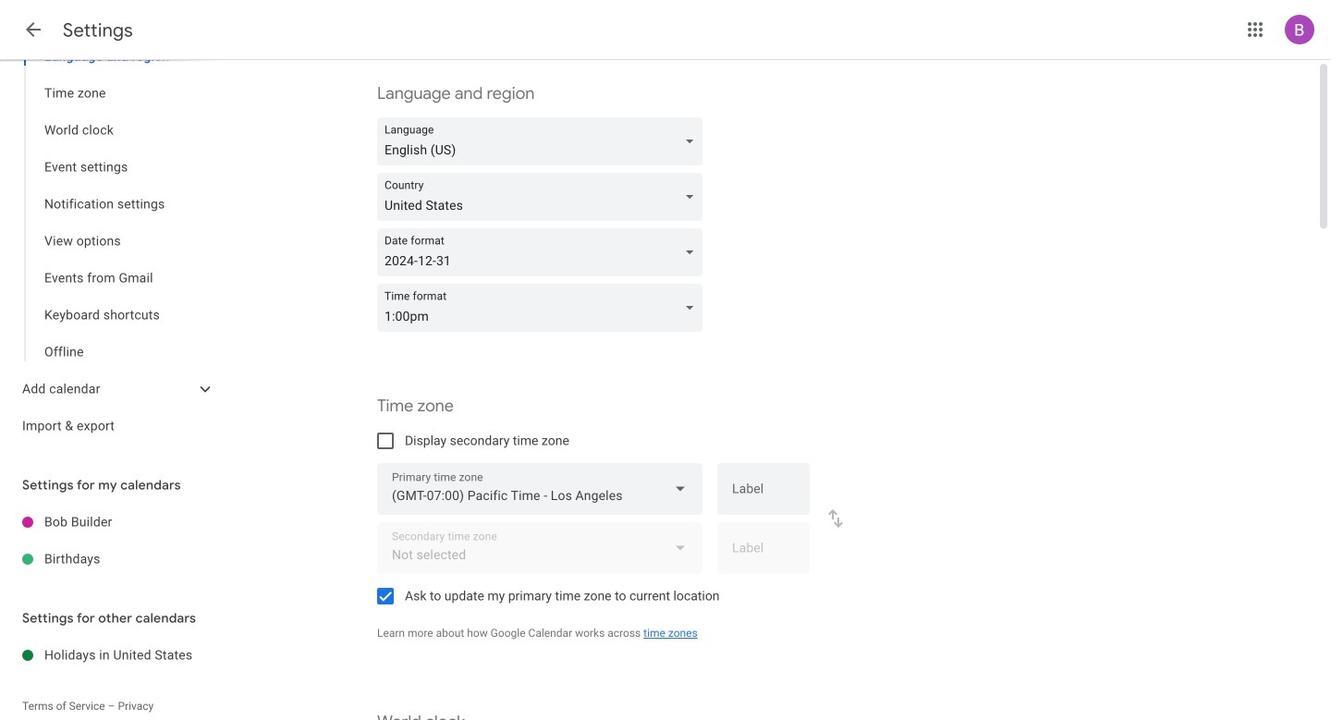 Task type: describe. For each thing, give the bounding box(es) containing it.
bob builder tree item
[[0, 504, 222, 541]]

1 tree from the top
[[0, 1, 222, 445]]

Label for secondary time zone. text field
[[733, 542, 795, 568]]



Task type: vqa. For each thing, say whether or not it's contained in the screenshot.
the rightmost the 2
no



Task type: locate. For each thing, give the bounding box(es) containing it.
heading
[[63, 18, 133, 42]]

2 tree from the top
[[0, 504, 222, 578]]

group
[[0, 38, 222, 371]]

Label for primary time zone. text field
[[733, 483, 795, 509]]

go back image
[[22, 18, 44, 41]]

holidays in united states tree item
[[0, 637, 222, 674]]

None field
[[377, 117, 710, 166], [377, 173, 710, 221], [377, 228, 710, 277], [377, 284, 710, 332], [377, 463, 703, 515], [377, 117, 710, 166], [377, 173, 710, 221], [377, 228, 710, 277], [377, 284, 710, 332], [377, 463, 703, 515]]

0 vertical spatial tree
[[0, 1, 222, 445]]

tree
[[0, 1, 222, 445], [0, 504, 222, 578]]

birthdays tree item
[[0, 541, 222, 578]]

1 vertical spatial tree
[[0, 504, 222, 578]]



